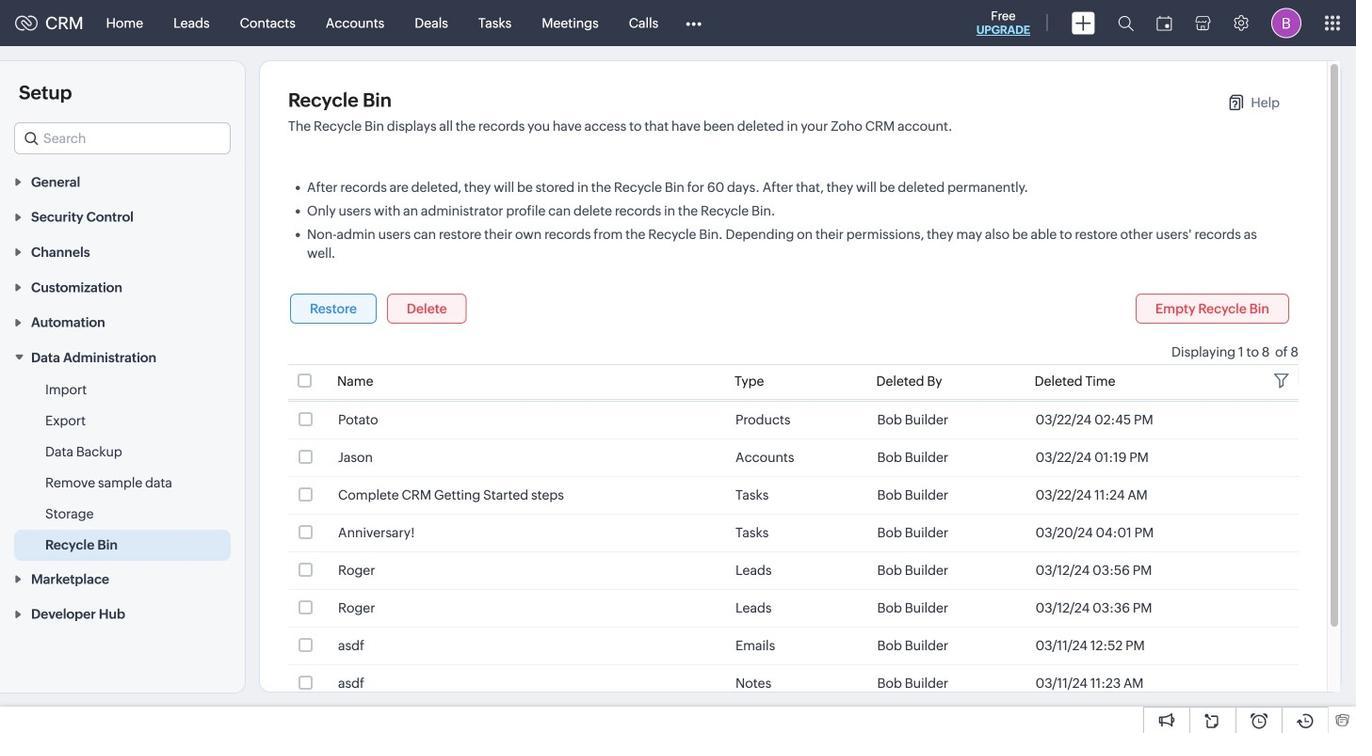 Task type: locate. For each thing, give the bounding box(es) containing it.
region
[[0, 375, 245, 562]]

Search text field
[[15, 123, 230, 154]]

None button
[[290, 294, 377, 324], [387, 294, 467, 324], [1136, 294, 1290, 324], [290, 294, 377, 324], [387, 294, 467, 324], [1136, 294, 1290, 324]]

profile image
[[1272, 8, 1302, 38]]

create menu element
[[1061, 0, 1107, 46]]

calendar image
[[1157, 16, 1173, 31]]

create menu image
[[1072, 12, 1096, 34]]

None field
[[14, 122, 231, 155]]



Task type: describe. For each thing, give the bounding box(es) containing it.
search element
[[1107, 0, 1146, 46]]

Other Modules field
[[674, 8, 714, 38]]

search image
[[1118, 15, 1134, 31]]

logo image
[[15, 16, 38, 31]]

profile element
[[1261, 0, 1313, 46]]



Task type: vqa. For each thing, say whether or not it's contained in the screenshot.
'CREATE MENU' image
yes



